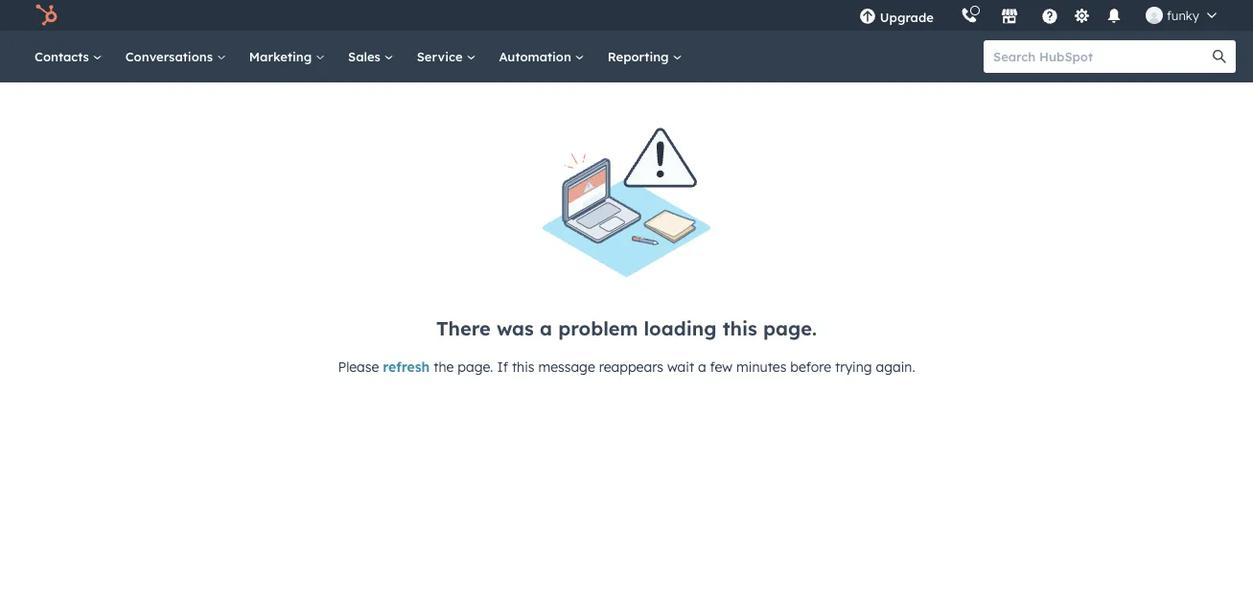 Task type: vqa. For each thing, say whether or not it's contained in the screenshot.
top A
yes



Task type: describe. For each thing, give the bounding box(es) containing it.
marketing
[[249, 48, 316, 64]]

search button
[[1204, 40, 1236, 73]]

message
[[538, 358, 595, 375]]

conversations link
[[114, 31, 238, 82]]

wait
[[667, 358, 694, 375]]

refresh link
[[383, 358, 430, 375]]

again.
[[876, 358, 915, 375]]

help image
[[1041, 9, 1059, 26]]

few
[[710, 358, 733, 375]]

funky button
[[1134, 0, 1229, 31]]

funky town image
[[1146, 7, 1163, 24]]

marketplaces button
[[990, 0, 1030, 31]]

help button
[[1034, 0, 1066, 31]]

automation
[[499, 48, 575, 64]]

hubspot link
[[23, 4, 72, 27]]

1 horizontal spatial page.
[[763, 316, 817, 340]]

was
[[497, 316, 534, 340]]

0 horizontal spatial page.
[[458, 358, 493, 375]]

there was a problem loading this page.
[[436, 316, 817, 340]]

notifications image
[[1106, 9, 1123, 26]]

contacts
[[35, 48, 93, 64]]

contacts link
[[23, 31, 114, 82]]

before
[[790, 358, 832, 375]]

reporting link
[[596, 31, 694, 82]]

automation link
[[488, 31, 596, 82]]

Search HubSpot search field
[[984, 40, 1219, 73]]



Task type: locate. For each thing, give the bounding box(es) containing it.
0 horizontal spatial a
[[540, 316, 552, 340]]

please
[[338, 358, 379, 375]]

there
[[436, 316, 491, 340]]

sales
[[348, 48, 384, 64]]

loading
[[644, 316, 717, 340]]

0 vertical spatial this
[[723, 316, 758, 340]]

1 vertical spatial this
[[512, 358, 535, 375]]

service
[[417, 48, 466, 64]]

page. up before
[[763, 316, 817, 340]]

0 horizontal spatial this
[[512, 358, 535, 375]]

menu containing funky
[[846, 0, 1230, 31]]

minutes
[[737, 358, 787, 375]]

sales link
[[337, 31, 405, 82]]

settings link
[[1070, 5, 1094, 25]]

refresh
[[383, 358, 430, 375]]

hubspot image
[[35, 4, 58, 27]]

this for page.
[[723, 316, 758, 340]]

1 vertical spatial a
[[698, 358, 707, 375]]

conversations
[[125, 48, 217, 64]]

a left few
[[698, 358, 707, 375]]

upgrade image
[[859, 9, 876, 26]]

calling icon image
[[961, 7, 978, 25]]

this
[[723, 316, 758, 340], [512, 358, 535, 375]]

0 vertical spatial page.
[[763, 316, 817, 340]]

this up few
[[723, 316, 758, 340]]

please refresh the page. if this message reappears wait a few minutes before trying again.
[[338, 358, 915, 375]]

problem
[[558, 316, 638, 340]]

a right was
[[540, 316, 552, 340]]

the
[[434, 358, 454, 375]]

funky
[[1167, 7, 1200, 23]]

page. left 'if'
[[458, 358, 493, 375]]

notifications button
[[1098, 0, 1131, 31]]

page.
[[763, 316, 817, 340], [458, 358, 493, 375]]

service link
[[405, 31, 488, 82]]

this right 'if'
[[512, 358, 535, 375]]

this for message
[[512, 358, 535, 375]]

1 horizontal spatial this
[[723, 316, 758, 340]]

0 vertical spatial a
[[540, 316, 552, 340]]

upgrade
[[880, 9, 934, 25]]

reporting
[[608, 48, 673, 64]]

there was a problem loading this page. alert
[[0, 121, 1253, 378]]

menu
[[846, 0, 1230, 31]]

if
[[497, 358, 508, 375]]

reappears
[[599, 358, 664, 375]]

1 vertical spatial page.
[[458, 358, 493, 375]]

trying
[[835, 358, 872, 375]]

marketing link
[[238, 31, 337, 82]]

marketplaces image
[[1001, 9, 1018, 26]]

1 horizontal spatial a
[[698, 358, 707, 375]]

search image
[[1213, 50, 1227, 63]]

calling icon button
[[953, 3, 986, 28]]

settings image
[[1074, 8, 1091, 25]]

a
[[540, 316, 552, 340], [698, 358, 707, 375]]



